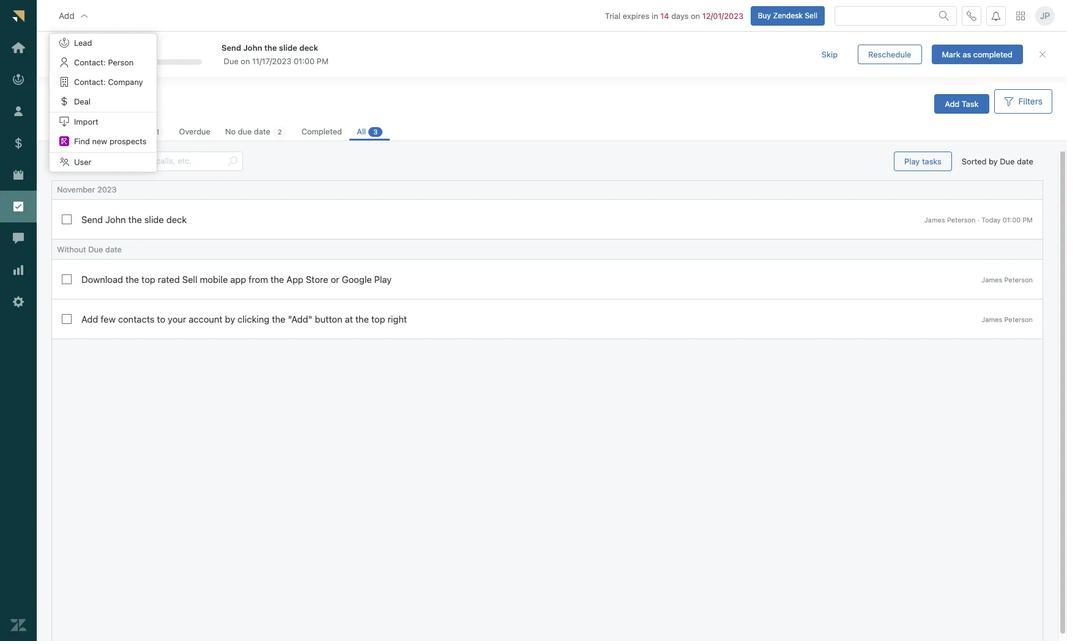 Task type: locate. For each thing, give the bounding box(es) containing it.
due
[[224, 56, 239, 66], [1000, 156, 1015, 166], [88, 245, 103, 255]]

1 horizontal spatial date
[[254, 127, 270, 136]]

search image
[[939, 11, 949, 21]]

john up 11/17/2023
[[243, 43, 262, 52]]

add left 'chevron up' icon in the top of the page
[[59, 10, 75, 21]]

0 vertical spatial today
[[59, 127, 81, 136]]

chevron up image
[[79, 11, 89, 21]]

0 horizontal spatial play
[[374, 274, 392, 285]]

download
[[81, 274, 123, 285]]

james peterson · today 01:00 pm
[[925, 216, 1033, 224]]

2 vertical spatial add
[[81, 314, 98, 325]]

due right 'sorted'
[[1000, 156, 1015, 166]]

deals image
[[59, 97, 69, 106]]

check box image down without on the top
[[62, 275, 72, 285]]

1 vertical spatial check box image
[[62, 315, 72, 324]]

sell right the "rated"
[[182, 274, 197, 285]]

1 vertical spatial james
[[982, 276, 1002, 284]]

1 horizontal spatial by
[[989, 156, 998, 166]]

play left tasks in the top of the page
[[904, 156, 920, 166]]

0 horizontal spatial send
[[81, 214, 103, 225]]

james
[[925, 216, 945, 224], [982, 276, 1002, 284], [982, 316, 1002, 324]]

check box image
[[62, 215, 72, 225]]

as
[[963, 49, 971, 59]]

1 horizontal spatial task
[[962, 99, 979, 109]]

2 horizontal spatial due
[[1000, 156, 1015, 166]]

1 vertical spatial sell
[[182, 274, 197, 285]]

without due date
[[57, 245, 122, 255]]

1 horizontal spatial john
[[243, 43, 262, 52]]

slide up 11/17/2023
[[279, 43, 297, 52]]

1 horizontal spatial due
[[224, 56, 239, 66]]

0 horizontal spatial top
[[141, 274, 155, 285]]

contact: for contact: person
[[74, 58, 106, 67]]

1 horizontal spatial slide
[[279, 43, 297, 52]]

lead
[[74, 38, 92, 48]]

contact: up deal
[[74, 77, 106, 87]]

trial
[[605, 11, 621, 21]]

1 vertical spatial top
[[371, 314, 385, 325]]

1 vertical spatial today
[[982, 216, 1001, 224]]

date right due
[[254, 127, 270, 136]]

0 horizontal spatial task
[[51, 44, 68, 53]]

1 vertical spatial pm
[[1023, 216, 1033, 224]]

0 horizontal spatial on
[[241, 56, 250, 66]]

0 horizontal spatial deck
[[166, 214, 187, 225]]

buy zendesk sell button
[[751, 6, 825, 25]]

1 vertical spatial james peterson
[[982, 316, 1033, 324]]

0 vertical spatial slide
[[279, 43, 297, 52]]

today down import "image" at the top left of page
[[59, 127, 81, 136]]

date up download
[[105, 245, 122, 255]]

pm
[[317, 56, 329, 66], [1023, 216, 1033, 224]]

expires
[[623, 11, 650, 21]]

check box image
[[62, 275, 72, 285], [62, 315, 72, 324]]

0 vertical spatial play
[[904, 156, 920, 166]]

1 check box image from the top
[[62, 275, 72, 285]]

add inside add button
[[59, 10, 75, 21]]

of
[[76, 44, 84, 53]]

0 horizontal spatial today
[[59, 127, 81, 136]]

0 horizontal spatial pm
[[317, 56, 329, 66]]

1 horizontal spatial today
[[982, 216, 1001, 224]]

slide for send john the slide deck due on 11/17/2023 01:00 pm
[[279, 43, 297, 52]]

add for add task
[[945, 99, 960, 109]]

2 vertical spatial due
[[88, 245, 103, 255]]

task down the as
[[962, 99, 979, 109]]

slide inside send john the slide deck due on 11/17/2023 01:00 pm
[[279, 43, 297, 52]]

1 vertical spatial slide
[[144, 214, 164, 225]]

0 horizontal spatial slide
[[144, 214, 164, 225]]

0 vertical spatial deck
[[299, 43, 318, 52]]

button
[[315, 314, 342, 325]]

1 vertical spatial john
[[105, 214, 126, 225]]

12/01/2023
[[702, 11, 743, 21]]

john
[[243, 43, 262, 52], [105, 214, 126, 225]]

1 horizontal spatial play
[[904, 156, 920, 166]]

app
[[230, 274, 246, 285]]

0 horizontal spatial add
[[59, 10, 75, 21]]

1 vertical spatial play
[[374, 274, 392, 285]]

0 horizontal spatial john
[[105, 214, 126, 225]]

1 horizontal spatial sell
[[805, 11, 818, 20]]

0 horizontal spatial by
[[225, 314, 235, 325]]

contact: company
[[74, 77, 143, 87]]

date
[[254, 127, 270, 136], [1017, 156, 1034, 166], [105, 245, 122, 255]]

task
[[51, 44, 68, 53], [962, 99, 979, 109]]

add task button
[[935, 94, 989, 114]]

peterson
[[947, 216, 976, 224], [1004, 276, 1033, 284], [1004, 316, 1033, 324]]

2 horizontal spatial date
[[1017, 156, 1034, 166]]

1 vertical spatial add
[[945, 99, 960, 109]]

filters button
[[994, 89, 1052, 114]]

james for download the top rated sell mobile app from the app store or google play
[[982, 276, 1002, 284]]

add down mark
[[945, 99, 960, 109]]

0 vertical spatial pm
[[317, 56, 329, 66]]

zendesk products image
[[1016, 11, 1025, 20]]

2 vertical spatial date
[[105, 245, 122, 255]]

1 right of
[[86, 44, 90, 53]]

november
[[57, 185, 95, 195]]

deck
[[299, 43, 318, 52], [166, 214, 187, 225]]

1 james peterson from the top
[[982, 276, 1033, 284]]

0 vertical spatial check box image
[[62, 275, 72, 285]]

pm right 11/17/2023
[[317, 56, 329, 66]]

add few contacts to your account by clicking the "add" button at the top right
[[81, 314, 407, 325]]

send
[[222, 43, 241, 52], [81, 214, 103, 225]]

due left 11/17/2023
[[224, 56, 239, 66]]

prospects
[[109, 136, 147, 146]]

john inside send john the slide deck due on 11/17/2023 01:00 pm
[[243, 43, 262, 52]]

·
[[978, 216, 980, 224]]

deck for send john the slide deck
[[166, 214, 187, 225]]

buy zendesk sell
[[758, 11, 818, 20]]

due right without on the top
[[88, 245, 103, 255]]

Search for tasks, calls, etc. field
[[92, 152, 223, 171]]

add for add
[[59, 10, 75, 21]]

0 vertical spatial 01:00
[[294, 56, 315, 66]]

send for send john the slide deck due on 11/17/2023 01:00 pm
[[222, 43, 241, 52]]

mark as completed
[[942, 49, 1013, 59]]

1 horizontal spatial deck
[[299, 43, 318, 52]]

today
[[59, 127, 81, 136], [982, 216, 1001, 224]]

check box image left few
[[62, 315, 72, 324]]

2 contact: from the top
[[74, 77, 106, 87]]

1 contact: from the top
[[74, 58, 106, 67]]

0 vertical spatial task
[[51, 44, 68, 53]]

john down 2023
[[105, 214, 126, 225]]

sell
[[805, 11, 818, 20], [182, 274, 197, 285]]

01:00
[[294, 56, 315, 66], [1003, 216, 1021, 224]]

01:00 right 11/17/2023
[[294, 56, 315, 66]]

top
[[141, 274, 155, 285], [371, 314, 385, 325]]

deck inside send john the slide deck due on 11/17/2023 01:00 pm
[[299, 43, 318, 52]]

peterson for download the top rated sell mobile app from the app store or google play
[[1004, 276, 1033, 284]]

send inside send john the slide deck due on 11/17/2023 01:00 pm
[[222, 43, 241, 52]]

1 up search for tasks, calls, etc. field
[[156, 128, 159, 136]]

calls image
[[967, 11, 977, 21]]

top left right
[[371, 314, 385, 325]]

sell right the zendesk
[[805, 11, 818, 20]]

1 horizontal spatial on
[[691, 11, 700, 21]]

2 vertical spatial james
[[982, 316, 1002, 324]]

contact:
[[74, 58, 106, 67], [74, 77, 106, 87]]

without
[[57, 245, 86, 255]]

on right the days
[[691, 11, 700, 21]]

by right 'sorted'
[[989, 156, 998, 166]]

1 vertical spatial by
[[225, 314, 235, 325]]

task up contacts icon
[[51, 44, 68, 53]]

2 james peterson from the top
[[982, 316, 1033, 324]]

due
[[238, 127, 252, 136]]

0 vertical spatial due
[[224, 56, 239, 66]]

1 vertical spatial peterson
[[1004, 276, 1033, 284]]

by
[[989, 156, 998, 166], [225, 314, 235, 325]]

by left clicking
[[225, 314, 235, 325]]

1 vertical spatial date
[[1017, 156, 1034, 166]]

james peterson
[[982, 276, 1033, 284], [982, 316, 1033, 324]]

mark
[[942, 49, 961, 59]]

account
[[189, 314, 223, 325]]

1 vertical spatial on
[[241, 56, 250, 66]]

contacts image
[[59, 58, 69, 67]]

today right "·"
[[982, 216, 1001, 224]]

01:00 right "·"
[[1003, 216, 1021, 224]]

sorted by due date
[[962, 156, 1034, 166]]

0 horizontal spatial 01:00
[[294, 56, 315, 66]]

2 horizontal spatial add
[[945, 99, 960, 109]]

contact: down of
[[74, 58, 106, 67]]

slide down search for tasks, calls, etc. field
[[144, 214, 164, 225]]

0 vertical spatial john
[[243, 43, 262, 52]]

1 horizontal spatial send
[[222, 43, 241, 52]]

0 vertical spatial contact:
[[74, 58, 106, 67]]

date for without due date
[[105, 245, 122, 255]]

0 vertical spatial date
[[254, 127, 270, 136]]

pm right "·"
[[1023, 216, 1033, 224]]

play right google
[[374, 274, 392, 285]]

add
[[59, 10, 75, 21], [945, 99, 960, 109], [81, 314, 98, 325]]

play tasks button
[[894, 152, 952, 171]]

on inside send john the slide deck due on 11/17/2023 01:00 pm
[[241, 56, 250, 66]]

1 vertical spatial deck
[[166, 214, 187, 225]]

0 horizontal spatial date
[[105, 245, 122, 255]]

1 left of
[[70, 44, 74, 53]]

1 horizontal spatial add
[[81, 314, 98, 325]]

0 vertical spatial james peterson
[[982, 276, 1033, 284]]

0 vertical spatial add
[[59, 10, 75, 21]]

no
[[225, 127, 236, 136]]

company
[[108, 77, 143, 87]]

1 horizontal spatial top
[[371, 314, 385, 325]]

pm inside send john the slide deck due on 11/17/2023 01:00 pm
[[317, 56, 329, 66]]

1 vertical spatial task
[[962, 99, 979, 109]]

date for no due date
[[254, 127, 270, 136]]

on left 11/17/2023
[[241, 56, 250, 66]]

add left few
[[81, 314, 98, 325]]

add inside "add task" button
[[945, 99, 960, 109]]

send john the slide deck
[[81, 214, 187, 225]]

1 horizontal spatial 01:00
[[1003, 216, 1021, 224]]

check box image for add few contacts to your account by clicking the "add" button at the top right
[[62, 315, 72, 324]]

jp button
[[1035, 6, 1055, 25]]

1 vertical spatial contact:
[[74, 77, 106, 87]]

to
[[157, 314, 165, 325]]

few
[[101, 314, 116, 325]]

1 vertical spatial send
[[81, 214, 103, 225]]

0 vertical spatial sell
[[805, 11, 818, 20]]

send for send john the slide deck
[[81, 214, 103, 225]]

2 check box image from the top
[[62, 315, 72, 324]]

contact: person
[[74, 58, 134, 67]]

0 vertical spatial by
[[989, 156, 998, 166]]

clicking
[[238, 314, 269, 325]]

2 vertical spatial peterson
[[1004, 316, 1033, 324]]

store
[[306, 274, 328, 285]]

0 vertical spatial send
[[222, 43, 241, 52]]

top left the "rated"
[[141, 274, 155, 285]]

0 vertical spatial peterson
[[947, 216, 976, 224]]

14
[[660, 11, 669, 21]]

date right 'sorted'
[[1017, 156, 1034, 166]]

slide
[[279, 43, 297, 52], [144, 214, 164, 225]]

0 vertical spatial on
[[691, 11, 700, 21]]

play
[[904, 156, 920, 166], [374, 274, 392, 285]]

find
[[74, 136, 90, 146]]



Task type: describe. For each thing, give the bounding box(es) containing it.
zendesk image
[[10, 618, 26, 634]]

your
[[168, 314, 186, 325]]

1 vertical spatial 01:00
[[1003, 216, 1021, 224]]

collaborators image
[[59, 157, 69, 167]]

due inside send john the slide deck due on 11/17/2023 01:00 pm
[[224, 56, 239, 66]]

send john the slide deck due on 11/17/2023 01:00 pm
[[222, 43, 329, 66]]

james peterson for download the top rated sell mobile app from the app store or google play
[[982, 276, 1033, 284]]

or
[[331, 274, 339, 285]]

new
[[92, 136, 107, 146]]

november 2023
[[57, 185, 117, 195]]

completed
[[973, 49, 1013, 59]]

deal
[[74, 97, 91, 106]]

trial expires in 14 days on 12/01/2023
[[605, 11, 743, 21]]

app
[[286, 274, 303, 285]]

1 horizontal spatial pm
[[1023, 216, 1033, 224]]

1 vertical spatial due
[[1000, 156, 1015, 166]]

in
[[652, 11, 658, 21]]

import
[[74, 117, 98, 126]]

add task
[[945, 99, 979, 109]]

overdue
[[179, 127, 210, 136]]

sorted
[[962, 156, 987, 166]]

0 horizontal spatial sell
[[182, 274, 197, 285]]

zendesk
[[773, 11, 803, 20]]

task inside button
[[962, 99, 979, 109]]

download the top rated sell mobile app from the app store or google play
[[81, 274, 392, 285]]

reschedule
[[868, 49, 911, 59]]

building image
[[59, 77, 69, 87]]

0 horizontal spatial due
[[88, 245, 103, 255]]

mobile
[[200, 274, 228, 285]]

send john the slide deck link
[[222, 42, 789, 53]]

skip button
[[811, 45, 848, 64]]

reschedule button
[[858, 45, 922, 64]]

the inside send john the slide deck due on 11/17/2023 01:00 pm
[[264, 43, 277, 52]]

rated
[[158, 274, 180, 285]]

11/17/2023
[[252, 56, 292, 66]]

"add"
[[288, 314, 312, 325]]

sell inside buy zendesk sell button
[[805, 11, 818, 20]]

add button
[[49, 3, 99, 28]]

from
[[249, 274, 268, 285]]

2
[[278, 128, 282, 136]]

buy
[[758, 11, 771, 20]]

skip
[[822, 49, 838, 59]]

no due date
[[225, 127, 270, 136]]

bell image
[[991, 11, 1001, 21]]

play tasks
[[904, 156, 942, 166]]

tasks
[[53, 93, 87, 110]]

01:00 inside send john the slide deck due on 11/17/2023 01:00 pm
[[294, 56, 315, 66]]

days
[[671, 11, 689, 21]]

right
[[388, 314, 407, 325]]

john for send john the slide deck due on 11/17/2023 01:00 pm
[[243, 43, 262, 52]]

contact: for contact: company
[[74, 77, 106, 87]]

all
[[357, 127, 366, 136]]

jp
[[1040, 10, 1050, 21]]

import image
[[59, 117, 69, 126]]

0 vertical spatial james
[[925, 216, 945, 224]]

at
[[345, 314, 353, 325]]

play inside button
[[904, 156, 920, 166]]

user
[[74, 157, 91, 167]]

filters
[[1019, 96, 1043, 106]]

john for send john the slide deck
[[105, 214, 126, 225]]

james for add few contacts to your account by clicking the "add" button at the top right
[[982, 316, 1002, 324]]

2023
[[97, 185, 117, 195]]

reach fill image
[[59, 136, 69, 146]]

peterson for add few contacts to your account by clicking the "add" button at the top right
[[1004, 316, 1033, 324]]

task 1 of 1
[[51, 44, 90, 53]]

leads image
[[59, 38, 69, 48]]

1 down import
[[88, 128, 91, 136]]

0 vertical spatial top
[[141, 274, 155, 285]]

3
[[373, 128, 378, 136]]

find new prospects
[[74, 136, 147, 146]]

slide for send john the slide deck
[[144, 214, 164, 225]]

james peterson for add few contacts to your account by clicking the "add" button at the top right
[[982, 316, 1033, 324]]

cancel image
[[1038, 50, 1048, 59]]

add for add few contacts to your account by clicking the "add" button at the top right
[[81, 314, 98, 325]]

google
[[342, 274, 372, 285]]

person
[[108, 58, 134, 67]]

check box image for download the top rated sell mobile app from the app store or google play
[[62, 275, 72, 285]]

deck for send john the slide deck due on 11/17/2023 01:00 pm
[[299, 43, 318, 52]]

search image
[[228, 157, 237, 166]]

completed
[[301, 127, 342, 136]]

contacts
[[118, 314, 155, 325]]

mark as completed button
[[932, 45, 1023, 64]]

tasks
[[922, 156, 942, 166]]



Task type: vqa. For each thing, say whether or not it's contained in the screenshot.
in
yes



